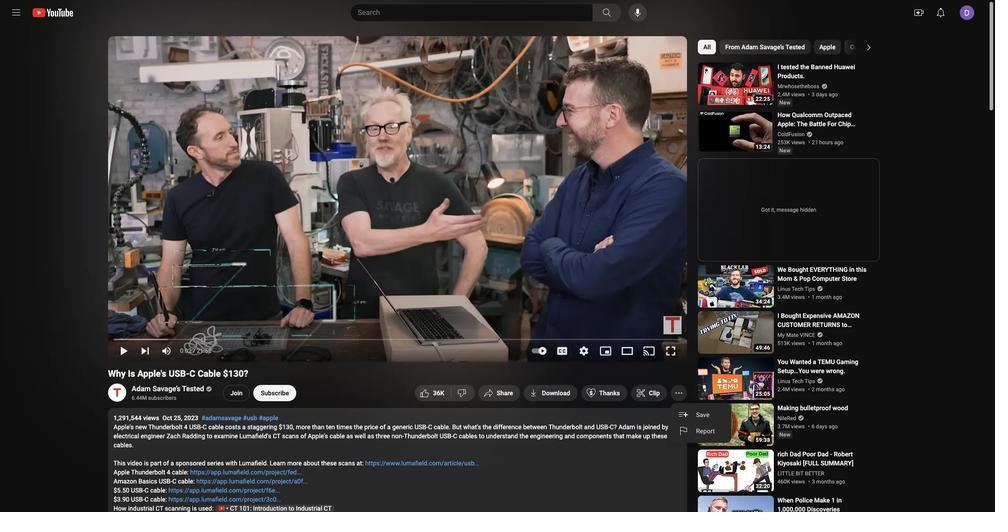 Task type: locate. For each thing, give the bounding box(es) containing it.
4 for cable:
[[167, 469, 170, 476]]

tips down 'pop'
[[805, 286, 815, 292]]

repair
[[778, 330, 799, 338]]

adam savage's tested
[[132, 385, 204, 393]]

2.4m for linus tech tips
[[778, 386, 790, 393]]

tech up 3.4m views
[[792, 286, 804, 292]]

1 horizontal spatial and
[[584, 424, 595, 431]]

2 horizontal spatial adam
[[742, 43, 759, 51]]

1 horizontal spatial cable
[[330, 433, 345, 440]]

1 horizontal spatial of
[[301, 433, 306, 440]]

2 vertical spatial adam
[[619, 424, 635, 431]]

1 vertical spatial bought
[[781, 312, 802, 319]]

tips up 2
[[805, 378, 815, 385]]

21:52
[[197, 348, 212, 354]]

rich
[[778, 451, 789, 458]]

0 vertical spatial savage's
[[760, 43, 785, 51]]

and right engineering
[[565, 433, 575, 440]]

3 for 3 months ago
[[812, 479, 815, 485]]

cables.
[[114, 442, 134, 449]]

channel watermark image
[[664, 316, 682, 334]]

share
[[497, 390, 513, 397]]

dad left -
[[818, 451, 829, 458]]

tested
[[786, 43, 805, 51], [182, 385, 204, 393]]

thunderbolt up basics
[[131, 469, 165, 476]]

tab list containing all
[[698, 36, 996, 58]]

this
[[114, 460, 126, 467]]

1 up expensive
[[812, 294, 815, 300]]

my mate vince
[[778, 332, 816, 338]]

ago right hours on the top of page
[[835, 139, 844, 146]]

making bulletproof wood
[[778, 404, 848, 412]]

scans down $130,
[[282, 433, 299, 440]]

months right 2
[[816, 386, 835, 393]]

1 for pop
[[812, 294, 815, 300]]

3 new from the top
[[780, 432, 791, 438]]

these
[[652, 433, 668, 440], [321, 460, 337, 467]]

1 horizontal spatial savage's
[[760, 43, 785, 51]]

month
[[816, 294, 832, 300], [817, 340, 832, 347]]

25 minutes, 5 seconds element
[[756, 391, 771, 397]]

the up well
[[354, 424, 363, 431]]

usb- up components
[[597, 424, 610, 431]]

3 left k
[[433, 390, 437, 397]]

a right part
[[171, 460, 174, 467]]

apple's new thunderbolt 4 usb-c cable costs a staggering $130, more than ten times the price of a generic usb-c cable. but what's the difference between thunderbolt and usb-c? adam is joined by electrical engineer zach radding to examine lumafield's ct scans of apple's cable as well as three non-thunderbolt usb-c cables to understand the engineering and components that make up these cables. this video is part of a sponsored series with lumafield. learn more about these scans at:
[[114, 424, 670, 467]]

1 new from the top
[[780, 100, 791, 106]]

1 month ago for pop
[[812, 294, 842, 300]]

cable
[[208, 424, 224, 431], [330, 433, 345, 440]]

and
[[584, 424, 595, 431], [565, 433, 575, 440]]

bought up customer
[[781, 312, 802, 319]]

1 vertical spatial tested
[[182, 385, 204, 393]]

hours
[[820, 139, 833, 146]]

0 horizontal spatial apple
[[114, 469, 130, 476]]

ago up amazon
[[833, 294, 842, 300]]

1 i from the top
[[778, 63, 780, 71]]

to down amazon
[[842, 321, 848, 328]]

1 vertical spatial savage's
[[153, 385, 181, 393]]

is up make
[[637, 424, 642, 431]]

apple up banned
[[820, 43, 836, 51]]

1 vertical spatial and
[[565, 433, 575, 440]]

4 inside apple's new thunderbolt 4 usb-c cable costs a staggering $130, more than ten times the price of a generic usb-c cable. but what's the difference between thunderbolt and usb-c? adam is joined by electrical engineer zach radding to examine lumafield's ct scans of apple's cable as well as three non-thunderbolt usb-c cables to understand the engineering and components that make up these cables. this video is part of a sponsored series with lumafield. learn more about these scans at:
[[184, 424, 188, 431]]

0 vertical spatial days
[[816, 91, 828, 98]]

part
[[150, 460, 162, 467]]

join button
[[223, 385, 250, 401]]

2 2.4m from the top
[[778, 386, 790, 393]]

usb- right basics
[[159, 478, 172, 485]]

2 tips from the top
[[805, 378, 815, 385]]

in inside when police make 1 in 1,000,000 discoveries
[[837, 497, 842, 504]]

linus tech tips down setup…you
[[778, 378, 815, 385]]

new for making bulletproof wood
[[780, 432, 791, 438]]

and up components
[[584, 424, 595, 431]]

0 horizontal spatial these
[[321, 460, 337, 467]]

2 new from the top
[[780, 148, 791, 154]]

months for [full
[[817, 479, 835, 485]]

is left part
[[144, 460, 149, 467]]

1 horizontal spatial dad
[[818, 451, 829, 458]]

month down computer
[[816, 294, 832, 300]]

to down what's
[[479, 433, 485, 440]]

1 vertical spatial apple
[[114, 469, 130, 476]]

2 horizontal spatial to
[[842, 321, 848, 328]]

list box
[[671, 403, 731, 443]]

times
[[337, 424, 352, 431]]

1 2.4m views from the top
[[778, 91, 805, 98]]

got
[[762, 207, 770, 213]]

1 month ago
[[812, 294, 842, 300], [812, 340, 843, 347]]

0 vertical spatial tips
[[805, 286, 815, 292]]

more
[[296, 424, 311, 431], [287, 460, 302, 467]]

0 horizontal spatial 4
[[167, 469, 170, 476]]

1 down vince
[[812, 340, 815, 347]]

2.4m down mrwhosetheboss
[[778, 91, 790, 98]]

i inside i tested the banned huawei products.
[[778, 63, 780, 71]]

0 vertical spatial 4
[[184, 424, 188, 431]]

my
[[778, 332, 785, 338]]

1 horizontal spatial tested
[[786, 43, 805, 51]]

1 vertical spatial months
[[817, 479, 835, 485]]

6 down making bulletproof wood
[[812, 423, 815, 430]]

oct
[[162, 414, 172, 422]]

hidden
[[800, 207, 817, 213]]

cables
[[459, 433, 478, 440]]

ago up wood
[[836, 386, 845, 393]]

0 vertical spatial 6
[[437, 390, 440, 397]]

of
[[380, 424, 386, 431], [301, 433, 306, 440], [163, 460, 169, 467]]

1 vertical spatial 2.4m
[[778, 386, 790, 393]]

2 i from the top
[[778, 312, 780, 319]]

1 month from the top
[[816, 294, 832, 300]]

apple down this
[[114, 469, 130, 476]]

more left 'than'
[[296, 424, 311, 431]]

1 horizontal spatial apple's
[[137, 368, 166, 379]]

1 horizontal spatial as
[[368, 433, 374, 440]]

0 vertical spatial months
[[816, 386, 835, 393]]

tech for mom
[[792, 286, 804, 292]]

usb- down cable.
[[440, 433, 453, 440]]

1 horizontal spatial to
[[479, 433, 485, 440]]

examine
[[214, 433, 238, 440]]

$130?
[[223, 368, 248, 379]]

speed
[[778, 129, 796, 137]]

usb- down basics
[[131, 487, 145, 494]]

0 vertical spatial tech
[[792, 286, 804, 292]]

0 horizontal spatial to
[[207, 433, 213, 440]]

1,000,000
[[778, 506, 806, 512]]

0 horizontal spatial dad
[[790, 451, 801, 458]]

0 horizontal spatial adam
[[132, 385, 151, 393]]

i inside i bought expensive amazon customer returns to repair
[[778, 312, 780, 319]]

apple's down 'than'
[[308, 433, 328, 440]]

34:24 link
[[698, 265, 774, 309]]

how qualcomm outpaced apple: the battle for chip speed
[[778, 111, 852, 137]]

adam up make
[[619, 424, 635, 431]]

1 horizontal spatial is
[[637, 424, 642, 431]]

bought for pop
[[788, 266, 809, 273]]

more right learn
[[287, 460, 302, 467]]

1 vertical spatial tips
[[805, 378, 815, 385]]

linus for mom
[[778, 286, 791, 292]]

1 horizontal spatial scans
[[338, 460, 355, 467]]

https://app.lumafield.com/project/fed... link
[[190, 469, 302, 476]]

savage's up the subscribers
[[153, 385, 181, 393]]

a up were
[[813, 358, 817, 366]]

new down the 3.7m
[[780, 432, 791, 438]]

2 month from the top
[[817, 340, 832, 347]]

adam up "6.44m"
[[132, 385, 151, 393]]

2 vertical spatial new
[[780, 432, 791, 438]]

these right about
[[321, 460, 337, 467]]

1 vertical spatial cable
[[330, 433, 345, 440]]

1 2.4m from the top
[[778, 91, 790, 98]]

tech down setup…you
[[792, 378, 804, 385]]

0 horizontal spatial is
[[144, 460, 149, 467]]

views down bit
[[792, 479, 805, 485]]

0 vertical spatial 1 month ago
[[812, 294, 842, 300]]

tips
[[805, 286, 815, 292], [805, 378, 815, 385]]

i left tested
[[778, 63, 780, 71]]

apple inside https://www.lumafield.com/article/usb... apple thunderbolt 4 cable: https://app.lumafield.com/project/fed... amazon basics usb-c cable: https://app.lumafield.com/project/a0f... $5.50 usb-c cable: https://app.lumafield.com/project/f6e... $3.90 usb-c cable: https://app.lumafield.com/project/3c0...
[[114, 469, 130, 476]]

apple's right is
[[137, 368, 166, 379]]

bought up & on the bottom right
[[788, 266, 809, 273]]

adam savage's tested link
[[132, 384, 205, 394]]

of up three
[[380, 424, 386, 431]]

linus tech tips up 3.4m views
[[778, 286, 815, 292]]

ten
[[326, 424, 335, 431]]

bought inside we bought everything in this mom & pop computer store
[[788, 266, 809, 273]]

2 vertical spatial 3
[[812, 479, 815, 485]]

little
[[778, 471, 795, 477]]

from
[[726, 43, 740, 51]]

subscribe
[[261, 390, 289, 397]]

0 vertical spatial month
[[816, 294, 832, 300]]

1 months from the top
[[816, 386, 835, 393]]

lumafield's
[[240, 433, 271, 440]]

is
[[637, 424, 642, 431], [144, 460, 149, 467]]

Download text field
[[542, 390, 570, 397]]

outpaced
[[825, 111, 852, 119]]

ago down the 'summary]'
[[836, 479, 846, 485]]

months down better
[[817, 479, 835, 485]]

0 vertical spatial these
[[652, 433, 668, 440]]

0 horizontal spatial as
[[347, 433, 353, 440]]

1 vertical spatial linus tech tips
[[778, 378, 815, 385]]

savage's inside "tab list"
[[760, 43, 785, 51]]

0 vertical spatial 1
[[812, 294, 815, 300]]

in left this
[[850, 266, 855, 273]]

days down i tested the banned huawei products. by mrwhosetheboss 2,439,773 views 3 days ago 22 minutes element at the top of the page
[[816, 91, 828, 98]]

4 for usb-
[[184, 424, 188, 431]]

32:20 link
[[698, 450, 774, 493]]

59:38 link
[[698, 404, 774, 447]]

0 horizontal spatial of
[[163, 460, 169, 467]]

1 vertical spatial is
[[144, 460, 149, 467]]

3 down mrwhosetheboss
[[812, 91, 815, 98]]

1 horizontal spatial adam
[[619, 424, 635, 431]]

&
[[794, 275, 798, 282]]

1 vertical spatial these
[[321, 460, 337, 467]]

1 tech from the top
[[792, 286, 804, 292]]

3 down better
[[812, 479, 815, 485]]

the right tested
[[801, 63, 810, 71]]

0 vertical spatial cable
[[208, 424, 224, 431]]

of right part
[[163, 460, 169, 467]]

to right radding
[[207, 433, 213, 440]]

2 vertical spatial apple's
[[308, 433, 328, 440]]

4 down zach
[[167, 469, 170, 476]]

cable down the #adamsavage
[[208, 424, 224, 431]]

1 vertical spatial scans
[[338, 460, 355, 467]]

1 horizontal spatial in
[[850, 266, 855, 273]]

0 vertical spatial apple's
[[137, 368, 166, 379]]

2.4m views down setup…you
[[778, 386, 805, 393]]

1 vertical spatial month
[[817, 340, 832, 347]]

usb-
[[169, 368, 190, 379], [189, 424, 203, 431], [415, 424, 428, 431], [597, 424, 610, 431], [440, 433, 453, 440], [159, 478, 172, 485], [131, 487, 145, 494], [131, 496, 145, 503]]

3
[[812, 91, 815, 98], [433, 390, 437, 397], [812, 479, 815, 485]]

savage's up tested
[[760, 43, 785, 51]]

1 vertical spatial 1
[[812, 340, 815, 347]]

2 linus tech tips from the top
[[778, 378, 815, 385]]

2 months from the top
[[817, 479, 835, 485]]

that
[[614, 433, 625, 440]]

linus down setup…you
[[778, 378, 791, 385]]

1 horizontal spatial these
[[652, 433, 668, 440]]

0 vertical spatial bought
[[788, 266, 809, 273]]

1 vertical spatial 1 month ago
[[812, 340, 843, 347]]

in
[[850, 266, 855, 273], [837, 497, 842, 504]]

apple
[[820, 43, 836, 51], [114, 469, 130, 476]]

of right ct
[[301, 433, 306, 440]]

staggering
[[247, 424, 277, 431]]

cable down ten at left
[[330, 433, 345, 440]]

as down price
[[368, 433, 374, 440]]

dad
[[790, 451, 801, 458], [818, 451, 829, 458]]

32 minutes, 20 seconds element
[[756, 483, 771, 490]]

2.4m views
[[778, 91, 805, 98], [778, 386, 805, 393]]

in inside we bought everything in this mom & pop computer store
[[850, 266, 855, 273]]

253k
[[778, 139, 790, 146]]

6
[[437, 390, 440, 397], [812, 423, 815, 430]]

radding
[[182, 433, 205, 440]]

engineer
[[141, 433, 165, 440]]

month for pop
[[816, 294, 832, 300]]

4 inside https://www.lumafield.com/article/usb... apple thunderbolt 4 cable: https://app.lumafield.com/project/fed... amazon basics usb-c cable: https://app.lumafield.com/project/a0f... $5.50 usb-c cable: https://app.lumafield.com/project/f6e... $3.90 usb-c cable: https://app.lumafield.com/project/3c0...
[[167, 469, 170, 476]]

49 minutes, 46 seconds element
[[756, 345, 771, 351]]

days down making bulletproof wood by nilered 3,772,417 views 6 days ago 59 minutes 'element'
[[816, 423, 828, 430]]

linus up 3.4m
[[778, 286, 791, 292]]

a inside you wanted a temu gaming setup…you were wrong.
[[813, 358, 817, 366]]

bought inside i bought expensive amazon customer returns to repair
[[781, 312, 802, 319]]

2 dad from the left
[[818, 451, 829, 458]]

i for i bought expensive amazon customer returns to repair
[[778, 312, 780, 319]]

1 vertical spatial 2.4m views
[[778, 386, 805, 393]]

0 vertical spatial 2.4m views
[[778, 91, 805, 98]]

in right 'make'
[[837, 497, 842, 504]]

amazon
[[114, 478, 137, 485]]

cable.
[[434, 424, 451, 431]]

but
[[452, 424, 462, 431]]

1 tips from the top
[[805, 286, 815, 292]]

0 horizontal spatial in
[[837, 497, 842, 504]]

0 vertical spatial scans
[[282, 433, 299, 440]]

tips for &
[[805, 286, 815, 292]]

0 horizontal spatial and
[[565, 433, 575, 440]]

the
[[797, 120, 808, 128]]

1 vertical spatial in
[[837, 497, 842, 504]]

report option
[[671, 423, 731, 439]]

0 vertical spatial tested
[[786, 43, 805, 51]]

1 vertical spatial adam
[[132, 385, 151, 393]]

59:38
[[756, 437, 771, 443]]

1 linus from the top
[[778, 286, 791, 292]]

save option
[[671, 407, 731, 423]]

1 horizontal spatial 4
[[184, 424, 188, 431]]

rich dad poor dad - robert kiyosaki [full summary] by little bit better 460,286 views 3 months ago 32 minutes element
[[778, 450, 869, 468]]

2 days from the top
[[816, 423, 828, 430]]

1 vertical spatial 4
[[167, 469, 170, 476]]

month for repair
[[817, 340, 832, 347]]

0 vertical spatial adam
[[742, 43, 759, 51]]

0 vertical spatial 2.4m
[[778, 91, 790, 98]]

2 tech from the top
[[792, 378, 804, 385]]

2 linus from the top
[[778, 378, 791, 385]]

1 vertical spatial 3
[[433, 390, 437, 397]]

to inside i bought expensive amazon customer returns to repair
[[842, 321, 848, 328]]

when police make 1 in 1,000,000 discoveries link
[[778, 496, 869, 512]]

thunderbolt up engineering
[[549, 424, 583, 431]]

Subscribe text field
[[261, 390, 289, 397]]

2 vertical spatial 1
[[832, 497, 835, 504]]

new up 'how'
[[780, 100, 791, 106]]

0 vertical spatial 3
[[812, 91, 815, 98]]

a
[[813, 358, 817, 366], [242, 424, 246, 431], [387, 424, 391, 431], [171, 460, 174, 467]]

1 vertical spatial i
[[778, 312, 780, 319]]

253k views
[[778, 139, 805, 146]]

tab list
[[698, 36, 996, 58]]

6 up cable.
[[437, 390, 440, 397]]

Share text field
[[497, 390, 513, 397]]

0 vertical spatial more
[[296, 424, 311, 431]]

tested down the why is apple's usb-c cable $130?
[[182, 385, 204, 393]]

1 vertical spatial new
[[780, 148, 791, 154]]

days for the
[[816, 91, 828, 98]]

/
[[193, 348, 195, 354]]

new down 253k
[[780, 148, 791, 154]]

apple's up electrical
[[114, 424, 134, 431]]

thanks
[[599, 390, 620, 397]]

linus tech tips for mom
[[778, 286, 815, 292]]

49:46 link
[[698, 311, 774, 355]]

got it, message hidden element
[[758, 202, 820, 218]]

2 horizontal spatial of
[[380, 424, 386, 431]]

4 down the 2023
[[184, 424, 188, 431]]

0 vertical spatial i
[[778, 63, 780, 71]]

mrwhosetheboss
[[778, 83, 820, 90]]

all
[[704, 43, 711, 51]]

2 vertical spatial of
[[163, 460, 169, 467]]

0 horizontal spatial apple's
[[114, 424, 134, 431]]

1 vertical spatial 6
[[812, 423, 815, 430]]

None search field
[[334, 4, 624, 22]]

1 right 'make'
[[832, 497, 835, 504]]

making
[[778, 404, 799, 412]]

month down 'returns'
[[817, 340, 832, 347]]

0 vertical spatial in
[[850, 266, 855, 273]]

tech
[[792, 286, 804, 292], [792, 378, 804, 385]]

0 vertical spatial apple
[[820, 43, 836, 51]]

1 month ago up temu
[[812, 340, 843, 347]]

thunderbolt
[[148, 424, 183, 431], [549, 424, 583, 431], [404, 433, 438, 440], [131, 469, 165, 476]]

scans left "at:"
[[338, 460, 355, 467]]

the right what's
[[483, 424, 492, 431]]

0 vertical spatial linus
[[778, 286, 791, 292]]

ago up the gaming
[[834, 340, 843, 347]]

usb- up radding
[[189, 424, 203, 431]]

2.4m views down mrwhosetheboss
[[778, 91, 805, 98]]

1 vertical spatial linus
[[778, 378, 791, 385]]

1 vertical spatial apple's
[[114, 424, 134, 431]]

usb- up adam savage's tested link
[[169, 368, 190, 379]]

savage's inside adam savage's tested link
[[153, 385, 181, 393]]

32:20
[[756, 483, 771, 490]]

0 horizontal spatial tested
[[182, 385, 204, 393]]

1 linus tech tips from the top
[[778, 286, 815, 292]]

clip
[[649, 390, 660, 397]]

1 month ago down computer
[[812, 294, 842, 300]]

0 vertical spatial new
[[780, 100, 791, 106]]

3 6 k
[[433, 390, 444, 397]]

2 2.4m views from the top
[[778, 386, 805, 393]]

police
[[795, 497, 813, 504]]

1 days from the top
[[816, 91, 828, 98]]

Join text field
[[230, 390, 243, 397]]

i up customer
[[778, 312, 780, 319]]



Task type: vqa. For each thing, say whether or not it's contained in the screenshot.
them
no



Task type: describe. For each thing, give the bounding box(es) containing it.
34 minutes, 24 seconds element
[[756, 299, 771, 305]]

avatar image image
[[960, 5, 975, 20]]

0 horizontal spatial 6
[[437, 390, 440, 397]]

thunderbolt down oct
[[148, 424, 183, 431]]

ct
[[273, 433, 281, 440]]

make
[[815, 497, 830, 504]]

thunderbolt down generic
[[404, 433, 438, 440]]

views up new
[[143, 414, 159, 422]]

temu
[[818, 358, 835, 366]]

apple:
[[778, 120, 796, 128]]

you
[[778, 358, 789, 366]]

customer
[[778, 321, 811, 328]]

3 for 3 days ago
[[812, 91, 815, 98]]

59 minutes, 38 seconds element
[[756, 437, 771, 443]]

gaming
[[837, 358, 859, 366]]

when police make 1 in 1,000,000 discoveries by detective williams 3,920,894 views 4 days ago 56 minutes element
[[778, 496, 869, 512]]

513k
[[778, 340, 790, 347]]

i bought expensive amazon customer returns to repair by my mate vince 513,990 views 1 month ago 49 minutes element
[[778, 311, 869, 338]]

https://www.lumafield.com/article/usb... link
[[365, 460, 480, 467]]

bought for repair
[[781, 312, 802, 319]]

6.44 million subscribers element
[[132, 394, 211, 402]]

views right 3.4m
[[791, 294, 805, 300]]

poor
[[803, 451, 816, 458]]

views down coldfusion
[[792, 139, 805, 146]]

3 for 3 6 k
[[433, 390, 437, 397]]

views down mrwhosetheboss
[[791, 91, 805, 98]]

views left 2
[[791, 386, 805, 393]]

0 horizontal spatial cable
[[208, 424, 224, 431]]

how qualcomm outpaced apple: the battle for chip speed by coldfusion 253,163 views 21 hours ago 13 minutes, 24 seconds element
[[778, 110, 869, 137]]

kiyosaki
[[778, 460, 802, 467]]

is
[[128, 368, 135, 379]]

22:25
[[756, 96, 771, 102]]

3.7m views
[[778, 423, 805, 430]]

download
[[542, 390, 570, 397]]

youtube video player element
[[108, 36, 687, 362]]

1 vertical spatial more
[[287, 460, 302, 467]]

13:24
[[756, 144, 771, 150]]

0:02 / 21:52
[[180, 348, 212, 354]]

autoplay is on image
[[531, 348, 547, 354]]

adam inside adam savage's tested link
[[132, 385, 151, 393]]

days for wood
[[816, 423, 828, 430]]

Thanks text field
[[599, 390, 620, 397]]

download button
[[524, 385, 578, 401]]

a down #usb
[[242, 424, 246, 431]]

adam inside apple's new thunderbolt 4 usb-c cable costs a staggering $130, more than ten times the price of a generic usb-c cable. but what's the difference between thunderbolt and usb-c? adam is joined by electrical engineer zach radding to examine lumafield's ct scans of apple's cable as well as three non-thunderbolt usb-c cables to understand the engineering and components that make up these cables. this video is part of a sponsored series with lumafield. learn more about these scans at:
[[619, 424, 635, 431]]

usb- right $3.90
[[131, 496, 145, 503]]

https://app.lumafield.com/project/f6e... link
[[169, 487, 280, 494]]

1 vertical spatial of
[[301, 433, 306, 440]]

0 vertical spatial and
[[584, 424, 595, 431]]

bit
[[796, 471, 804, 477]]

wanted
[[790, 358, 812, 366]]

than
[[312, 424, 325, 431]]

wrong.
[[826, 367, 846, 375]]

new for i tested the banned huawei products.
[[780, 100, 791, 106]]

https://app.lumafield.com/project/fed...
[[190, 469, 302, 476]]

0:02
[[180, 348, 191, 354]]

from adam savage's tested
[[726, 43, 805, 51]]

vince
[[800, 332, 816, 338]]

i for i tested the banned huawei products.
[[778, 63, 780, 71]]

banned
[[811, 63, 833, 71]]

non-
[[392, 433, 404, 440]]

#usb link
[[243, 414, 257, 423]]

25,
[[174, 414, 182, 422]]

three
[[376, 433, 390, 440]]

6.44m
[[132, 395, 147, 401]]

thunderbolt inside https://www.lumafield.com/article/usb... apple thunderbolt 4 cable: https://app.lumafield.com/project/fed... amazon basics usb-c cable: https://app.lumafield.com/project/a0f... $5.50 usb-c cable: https://app.lumafield.com/project/f6e... $3.90 usb-c cable: https://app.lumafield.com/project/3c0...
[[131, 469, 165, 476]]

13 minutes, 24 seconds element
[[756, 144, 771, 150]]

22 minutes, 25 seconds element
[[756, 96, 771, 102]]

summary]
[[821, 460, 854, 467]]

making bulletproof wood by nilered 3,772,417 views 6 days ago 59 minutes element
[[778, 404, 869, 413]]

difference
[[493, 424, 522, 431]]

1 horizontal spatial 6
[[812, 423, 815, 430]]

subscribers
[[148, 395, 177, 401]]

1,291,544
[[114, 414, 142, 422]]

by
[[662, 424, 669, 431]]

when police make 1 in 1,000,000 discoveries
[[778, 497, 842, 512]]

nilered
[[778, 415, 797, 422]]

list box containing save
[[671, 403, 731, 443]]

1,291,544 views
[[114, 414, 159, 422]]

0 horizontal spatial scans
[[282, 433, 299, 440]]

basics
[[138, 478, 157, 485]]

linus tech tips for setup…you
[[778, 378, 815, 385]]

25:05 link
[[698, 357, 774, 401]]

https://www.lumafield.com/article/usb...
[[365, 460, 480, 467]]

months for wrong.
[[816, 386, 835, 393]]

the down the between
[[520, 433, 529, 440]]

better
[[805, 471, 825, 477]]

seek slider slider
[[112, 333, 682, 343]]

c?
[[610, 424, 617, 431]]

coldfusion
[[778, 131, 805, 138]]

new for how qualcomm outpaced apple: the battle for chip speed
[[780, 148, 791, 154]]

linus for setup…you
[[778, 378, 791, 385]]

3 days ago
[[812, 91, 838, 98]]

with
[[226, 460, 237, 467]]

usb- right generic
[[415, 424, 428, 431]]

we bought everything in this mom & pop computer store by linus tech tips 3,417,271 views 1 month ago 34 minutes element
[[778, 265, 869, 283]]

2 as from the left
[[368, 433, 374, 440]]

https://app.lumafield.com/project/a0f... link
[[196, 478, 308, 485]]

21 hours ago
[[812, 139, 844, 146]]

ago up outpaced
[[829, 91, 838, 98]]

Search text field
[[358, 7, 591, 19]]

https://app.lumafield.com/project/3c0... link
[[169, 496, 282, 503]]

0 vertical spatial is
[[637, 424, 642, 431]]

tech for setup…you
[[792, 378, 804, 385]]

expensive
[[803, 312, 832, 319]]

chip
[[839, 120, 851, 128]]

a up three
[[387, 424, 391, 431]]

rich dad poor dad - robert kiyosaki [full summary]
[[778, 451, 854, 467]]

https://app.lumafield.com/project/f6e...
[[169, 487, 280, 494]]

tested
[[781, 63, 799, 71]]

1 month ago for repair
[[812, 340, 843, 347]]

3.4m views
[[778, 294, 805, 300]]

2
[[812, 386, 815, 393]]

joined
[[643, 424, 661, 431]]

subscribe button
[[254, 385, 296, 401]]

2 months ago
[[812, 386, 845, 393]]

we bought everything in this mom & pop computer store
[[778, 266, 867, 282]]

share button
[[479, 385, 521, 401]]

3.4m
[[778, 294, 790, 300]]

$5.50
[[114, 487, 129, 494]]

engineering
[[530, 433, 563, 440]]

i tested the banned huawei products. by mrwhosetheboss 2,439,773 views 3 days ago 22 minutes element
[[778, 62, 869, 81]]

2.4m views for linus tech tips
[[778, 386, 805, 393]]

3 months ago
[[812, 479, 846, 485]]

1 dad from the left
[[790, 451, 801, 458]]

qualcomm
[[792, 111, 823, 119]]

for
[[828, 120, 837, 128]]

why is apple's usb-c cable $130?
[[108, 368, 248, 379]]

2 horizontal spatial apple's
[[308, 433, 328, 440]]

cable
[[198, 368, 221, 379]]

the inside i tested the banned huawei products.
[[801, 63, 810, 71]]

ago down wood
[[829, 423, 838, 430]]

1 for repair
[[812, 340, 815, 347]]

0 vertical spatial of
[[380, 424, 386, 431]]

robert
[[834, 451, 853, 458]]

computers
[[850, 43, 882, 51]]

460k
[[778, 479, 790, 485]]

discoveries
[[807, 506, 840, 512]]

25:05
[[756, 391, 771, 397]]

1 inside when police make 1 in 1,000,000 discoveries
[[832, 497, 835, 504]]

2.4m views for mrwhosetheboss
[[778, 91, 805, 98]]

oct 25, 2023
[[162, 414, 198, 422]]

22:25 link
[[698, 62, 774, 106]]

views down nilered
[[791, 423, 805, 430]]

learn
[[270, 460, 286, 467]]

2.4m for mrwhosetheboss
[[778, 91, 790, 98]]

-
[[831, 451, 833, 458]]

how
[[778, 111, 791, 119]]

you wanted a temu gaming setup…you were wrong. by linus tech tips 2,472,892 views 2 months ago 25 minutes element
[[778, 357, 869, 376]]

tips for were
[[805, 378, 815, 385]]

join
[[230, 390, 243, 397]]

views down my mate vince
[[792, 340, 805, 347]]

got it, message hidden
[[762, 207, 817, 213]]

bulletproof
[[800, 404, 831, 412]]

1 horizontal spatial apple
[[820, 43, 836, 51]]

1 as from the left
[[347, 433, 353, 440]]



